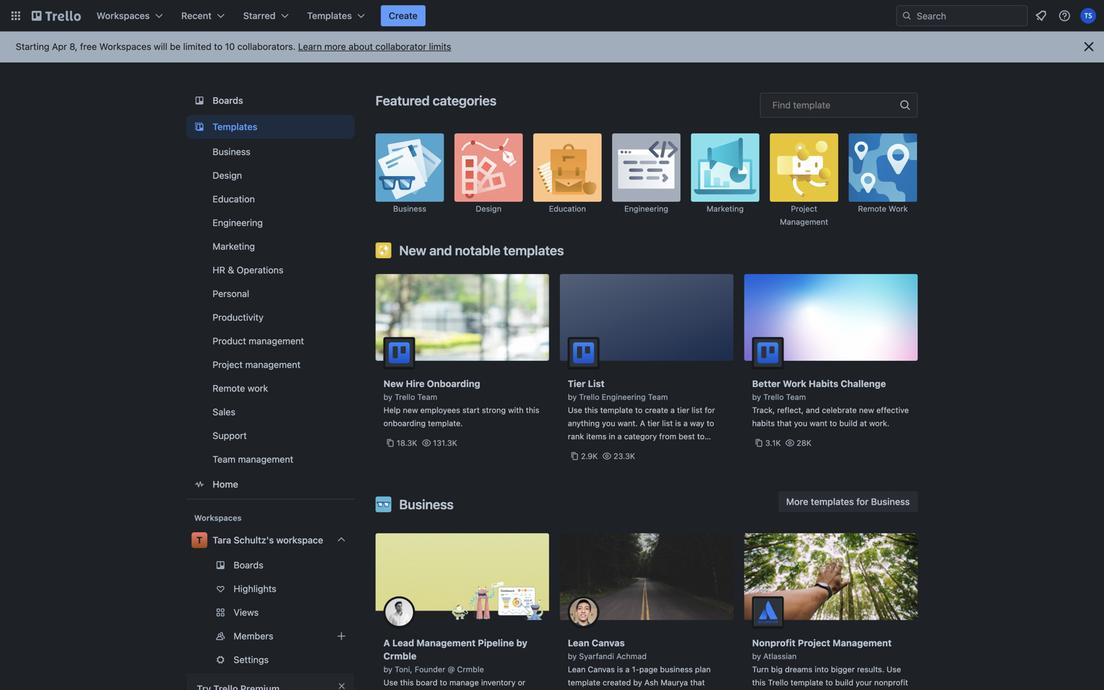 Task type: locate. For each thing, give the bounding box(es) containing it.
remote work
[[859, 204, 908, 213], [213, 383, 268, 394]]

workspaces down workspaces dropdown button in the top of the page
[[99, 41, 151, 52]]

workspaces up tara
[[194, 514, 242, 523]]

1 vertical spatial and
[[806, 406, 820, 415]]

0 vertical spatial canvas
[[592, 638, 625, 649]]

0 horizontal spatial project management link
[[186, 354, 355, 375]]

engineering down engineering icon
[[625, 204, 669, 213]]

more templates for business button
[[779, 492, 918, 513]]

0 horizontal spatial best
[[648, 445, 664, 454]]

to down into
[[826, 678, 833, 687]]

new left hire
[[384, 378, 404, 389]]

0 vertical spatial project management
[[780, 204, 829, 227]]

and inside the better work habits challenge by trello team track, reflect, and celebrate new effective habits that you want to build at work.
[[806, 406, 820, 415]]

management down support link on the bottom left of page
[[238, 454, 294, 465]]

1 vertical spatial for
[[857, 496, 869, 507]]

created
[[603, 678, 631, 687]]

design icon image
[[455, 133, 523, 202]]

about
[[349, 41, 373, 52]]

team up create
[[648, 393, 668, 402]]

this inside a lead management pipeline by crmble by toni, founder @ crmble use this board to manage inventory or
[[400, 678, 414, 687]]

marketing down marketing icon
[[707, 204, 744, 213]]

by down 1-
[[634, 678, 643, 687]]

this down turn
[[753, 678, 766, 687]]

1 vertical spatial new
[[384, 378, 404, 389]]

design
[[213, 170, 242, 181], [476, 204, 502, 213]]

list up way
[[692, 406, 703, 415]]

crmble up manage
[[457, 665, 484, 674]]

management down productivity link
[[249, 336, 304, 347]]

could
[[611, 445, 632, 454]]

use
[[568, 406, 583, 415], [887, 665, 902, 674], [384, 678, 398, 687]]

boards for views
[[234, 560, 264, 571]]

new
[[399, 243, 427, 258], [384, 378, 404, 389]]

0 vertical spatial remote
[[859, 204, 887, 213]]

personal
[[213, 288, 249, 299]]

marketing link
[[691, 133, 760, 228], [186, 236, 355, 257]]

template inside nonprofit project management by atlassian turn big dreams into bigger results. use this trello template to build your nonprofi
[[791, 678, 824, 687]]

to right board
[[440, 678, 447, 687]]

engineering up &
[[213, 217, 263, 228]]

education link for right engineering link
[[534, 133, 602, 228]]

management up @
[[417, 638, 476, 649]]

canvas up syarfandi
[[592, 638, 625, 649]]

0 horizontal spatial remote
[[213, 383, 245, 394]]

this for atlassian
[[753, 678, 766, 687]]

management for team management link
[[238, 454, 294, 465]]

work down remote work icon
[[889, 204, 908, 213]]

1 horizontal spatial use
[[568, 406, 583, 415]]

product
[[213, 336, 246, 347]]

0 horizontal spatial business link
[[186, 141, 355, 162]]

0 vertical spatial business icon image
[[376, 133, 444, 202]]

1 horizontal spatial new
[[860, 406, 875, 415]]

1 vertical spatial remote work
[[213, 383, 268, 394]]

use inside a lead management pipeline by crmble by toni, founder @ crmble use this board to manage inventory or
[[384, 678, 398, 687]]

this inside nonprofit project management by atlassian turn big dreams into bigger results. use this trello template to build your nonprofi
[[753, 678, 766, 687]]

project management icon image
[[770, 133, 839, 202]]

template down dreams
[[791, 678, 824, 687]]

management for product management link
[[249, 336, 304, 347]]

a right the in
[[618, 432, 622, 441]]

management
[[780, 217, 829, 227], [249, 336, 304, 347], [245, 359, 301, 370], [238, 454, 294, 465]]

board image
[[192, 93, 207, 109]]

team management link
[[186, 449, 355, 470]]

for up players,
[[705, 406, 716, 415]]

you inside tier list by trello engineering team use this template to create a tier list for anything you want. a tier list is a way to rank items in a category from best to worst. this could be: best nba players, goat'd pasta dishes, and tastiest fast food joints.
[[602, 419, 616, 428]]

1 vertical spatial work
[[248, 383, 268, 394]]

and left notable
[[430, 243, 452, 258]]

1 vertical spatial tier
[[648, 419, 660, 428]]

1 horizontal spatial marketing
[[707, 204, 744, 213]]

template.
[[428, 419, 463, 428]]

template up want.
[[601, 406, 633, 415]]

project down product
[[213, 359, 243, 370]]

trello down hire
[[395, 393, 415, 402]]

business icon image
[[376, 133, 444, 202], [376, 497, 392, 513]]

1 horizontal spatial marketing link
[[691, 133, 760, 228]]

template board image
[[192, 119, 207, 135]]

this right with
[[526, 406, 540, 415]]

work up sales 'link'
[[248, 383, 268, 394]]

by inside tier list by trello engineering team use this template to create a tier list for anything you want. a tier list is a way to rank items in a category from best to worst. this could be: best nba players, goat'd pasta dishes, and tastiest fast food joints.
[[568, 393, 577, 402]]

find
[[773, 100, 791, 110]]

sales
[[213, 407, 236, 418]]

board
[[416, 678, 438, 687]]

at
[[860, 419, 868, 428]]

templates link
[[186, 115, 355, 139]]

0 vertical spatial best
[[679, 432, 695, 441]]

1 business icon image from the top
[[376, 133, 444, 202]]

0 horizontal spatial project management
[[213, 359, 301, 370]]

boards for home
[[213, 95, 243, 106]]

boards link up templates link
[[186, 89, 355, 112]]

1 vertical spatial templates
[[213, 121, 258, 132]]

engineering icon image
[[613, 133, 681, 202]]

0 horizontal spatial you
[[602, 419, 616, 428]]

team down work
[[786, 393, 806, 402]]

crmble down lead
[[384, 651, 417, 662]]

education link for leftmost engineering link
[[186, 189, 355, 210]]

and
[[430, 243, 452, 258], [806, 406, 820, 415], [650, 458, 664, 468]]

design down the design icon
[[476, 204, 502, 213]]

this up anything at the right
[[585, 406, 598, 415]]

a left way
[[684, 419, 688, 428]]

lean up syarfandi
[[568, 638, 590, 649]]

0 vertical spatial for
[[705, 406, 716, 415]]

1 lean from the top
[[568, 638, 590, 649]]

apr
[[52, 41, 67, 52]]

more
[[325, 41, 346, 52]]

team inside tier list by trello engineering team use this template to create a tier list for anything you want. a tier list is a way to rank items in a category from best to worst. this could be: best nba players, goat'd pasta dishes, and tastiest fast food joints.
[[648, 393, 668, 402]]

build left at
[[840, 419, 858, 428]]

use inside nonprofit project management by atlassian turn big dreams into bigger results. use this trello template to build your nonprofi
[[887, 665, 902, 674]]

1 horizontal spatial project management
[[780, 204, 829, 227]]

1 vertical spatial project
[[213, 359, 243, 370]]

build inside nonprofit project management by atlassian turn big dreams into bigger results. use this trello template to build your nonprofi
[[836, 678, 854, 687]]

1 you from the left
[[602, 419, 616, 428]]

nba
[[666, 445, 683, 454]]

business link for right engineering link
[[376, 133, 444, 228]]

new for new hire onboarding by trello team help new employees start strong with this onboarding template.
[[384, 378, 404, 389]]

templates right template board icon
[[213, 121, 258, 132]]

a left lead
[[384, 638, 390, 649]]

new up at
[[860, 406, 875, 415]]

0 horizontal spatial a
[[384, 638, 390, 649]]

add image
[[334, 629, 350, 644]]

is inside "lean canvas by syarfandi achmad lean canvas is a 1-page business plan template created by ash maurya tha"
[[617, 665, 623, 674]]

best right be:
[[648, 445, 664, 454]]

founder
[[415, 665, 446, 674]]

learn more about collaborator limits link
[[298, 41, 452, 52]]

2 management from the left
[[833, 638, 892, 649]]

featured categories
[[376, 93, 497, 108]]

0 horizontal spatial is
[[617, 665, 623, 674]]

list up from
[[662, 419, 673, 428]]

want
[[810, 419, 828, 428]]

1 horizontal spatial work
[[889, 204, 908, 213]]

0 horizontal spatial templates
[[213, 121, 258, 132]]

highlights link
[[186, 579, 355, 600]]

you
[[602, 419, 616, 428], [794, 419, 808, 428]]

your
[[856, 678, 873, 687]]

category
[[624, 432, 657, 441]]

boards right board image
[[213, 95, 243, 106]]

build down bigger
[[836, 678, 854, 687]]

0 vertical spatial and
[[430, 243, 452, 258]]

templates up more
[[307, 10, 352, 21]]

1 vertical spatial marketing
[[213, 241, 255, 252]]

2 boards link from the top
[[186, 555, 355, 576]]

0 horizontal spatial crmble
[[384, 651, 417, 662]]

use up anything at the right
[[568, 406, 583, 415]]

a inside a lead management pipeline by crmble by toni, founder @ crmble use this board to manage inventory or
[[384, 638, 390, 649]]

0 vertical spatial a
[[640, 419, 646, 428]]

0 horizontal spatial education
[[213, 194, 255, 205]]

joints.
[[587, 471, 610, 481]]

1 new from the left
[[403, 406, 418, 415]]

1 horizontal spatial a
[[640, 419, 646, 428]]

1 vertical spatial marketing link
[[186, 236, 355, 257]]

management down product management link
[[245, 359, 301, 370]]

project management down the project management icon
[[780, 204, 829, 227]]

0 horizontal spatial remote work
[[213, 383, 268, 394]]

tier
[[677, 406, 690, 415], [648, 419, 660, 428]]

templates
[[307, 10, 352, 21], [213, 121, 258, 132]]

1 vertical spatial project management link
[[186, 354, 355, 375]]

boards up highlights
[[234, 560, 264, 571]]

trello engineering team image
[[568, 337, 600, 369]]

template right find
[[794, 100, 831, 110]]

templates inside button
[[811, 496, 855, 507]]

hr & operations
[[213, 265, 284, 276]]

1 horizontal spatial project management link
[[770, 133, 839, 228]]

use right results.
[[887, 665, 902, 674]]

project up into
[[798, 638, 831, 649]]

a up category
[[640, 419, 646, 428]]

1 management from the left
[[417, 638, 476, 649]]

project management link
[[770, 133, 839, 228], [186, 354, 355, 375]]

by down tier
[[568, 393, 577, 402]]

best down way
[[679, 432, 695, 441]]

canvas down syarfandi
[[588, 665, 615, 674]]

0 vertical spatial new
[[399, 243, 427, 258]]

boards link for home
[[186, 89, 355, 112]]

open information menu image
[[1059, 9, 1072, 22]]

1 horizontal spatial list
[[692, 406, 703, 415]]

a left 1-
[[626, 665, 630, 674]]

this down 'toni,'
[[400, 678, 414, 687]]

by left 'toni,'
[[384, 665, 393, 674]]

by up the track, at the right bottom
[[753, 393, 762, 402]]

use for a lead management pipeline by crmble
[[384, 678, 398, 687]]

trello down list at right bottom
[[579, 393, 600, 402]]

template inside "lean canvas by syarfandi achmad lean canvas is a 1-page business plan template created by ash maurya tha"
[[568, 678, 601, 687]]

1 horizontal spatial for
[[857, 496, 869, 507]]

0 vertical spatial work
[[889, 204, 908, 213]]

this for by
[[400, 678, 414, 687]]

by up turn
[[753, 652, 762, 661]]

by right pipeline
[[517, 638, 528, 649]]

0 vertical spatial use
[[568, 406, 583, 415]]

to down celebrate on the right bottom of page
[[830, 419, 838, 428]]

you up the in
[[602, 419, 616, 428]]

0 horizontal spatial remote work link
[[186, 378, 355, 399]]

team
[[418, 393, 438, 402], [648, 393, 668, 402], [786, 393, 806, 402], [213, 454, 236, 465]]

new up onboarding
[[403, 406, 418, 415]]

new inside new hire onboarding by trello team help new employees start strong with this onboarding template.
[[384, 378, 404, 389]]

2 vertical spatial workspaces
[[194, 514, 242, 523]]

2 vertical spatial use
[[384, 678, 398, 687]]

0 vertical spatial remote work link
[[849, 133, 918, 228]]

remote work up sales
[[213, 383, 268, 394]]

tier right create
[[677, 406, 690, 415]]

management inside nonprofit project management by atlassian turn big dreams into bigger results. use this trello template to build your nonprofi
[[833, 638, 892, 649]]

trello inside nonprofit project management by atlassian turn big dreams into bigger results. use this trello template to build your nonprofi
[[768, 678, 789, 687]]

workspaces up free
[[97, 10, 150, 21]]

1 horizontal spatial remote work
[[859, 204, 908, 213]]

team inside the better work habits challenge by trello team track, reflect, and celebrate new effective habits that you want to build at work.
[[786, 393, 806, 402]]

build
[[840, 419, 858, 428], [836, 678, 854, 687]]

2.9k
[[581, 452, 598, 461]]

project
[[791, 204, 818, 213], [213, 359, 243, 370], [798, 638, 831, 649]]

this for trello
[[526, 406, 540, 415]]

business
[[213, 146, 251, 157], [393, 204, 427, 213], [872, 496, 910, 507], [399, 497, 454, 512]]

or
[[518, 678, 526, 687]]

1 horizontal spatial design link
[[455, 133, 523, 228]]

1 vertical spatial remote work link
[[186, 378, 355, 399]]

template down syarfandi
[[568, 678, 601, 687]]

and up want
[[806, 406, 820, 415]]

2 horizontal spatial and
[[806, 406, 820, 415]]

1 vertical spatial use
[[887, 665, 902, 674]]

onboarding
[[384, 419, 426, 428]]

by left syarfandi
[[568, 652, 577, 661]]

templates right more
[[811, 496, 855, 507]]

2 new from the left
[[860, 406, 875, 415]]

for right more
[[857, 496, 869, 507]]

remote work link
[[849, 133, 918, 228], [186, 378, 355, 399]]

1 vertical spatial a
[[384, 638, 390, 649]]

project management down product management
[[213, 359, 301, 370]]

1 vertical spatial design
[[476, 204, 502, 213]]

1 horizontal spatial education link
[[534, 133, 602, 228]]

trello down big on the bottom right of page
[[768, 678, 789, 687]]

goat'd
[[568, 458, 596, 468]]

is
[[676, 419, 682, 428], [617, 665, 623, 674]]

0 vertical spatial design
[[213, 170, 242, 181]]

by up "help"
[[384, 393, 393, 402]]

product management
[[213, 336, 304, 347]]

you right "that"
[[794, 419, 808, 428]]

and right dishes,
[[650, 458, 664, 468]]

remote up sales
[[213, 383, 245, 394]]

0 horizontal spatial engineering link
[[186, 212, 355, 233]]

0 horizontal spatial new
[[403, 406, 418, 415]]

0 vertical spatial lean
[[568, 638, 590, 649]]

0 vertical spatial crmble
[[384, 651, 417, 662]]

project management
[[780, 204, 829, 227], [213, 359, 301, 370]]

2 vertical spatial engineering
[[602, 393, 646, 402]]

team down hire
[[418, 393, 438, 402]]

is up 'created'
[[617, 665, 623, 674]]

1 vertical spatial canvas
[[588, 665, 615, 674]]

1 vertical spatial list
[[662, 419, 673, 428]]

templates
[[504, 243, 564, 258], [811, 496, 855, 507]]

to right way
[[707, 419, 715, 428]]

a
[[671, 406, 675, 415], [684, 419, 688, 428], [618, 432, 622, 441], [626, 665, 630, 674]]

0 horizontal spatial list
[[662, 419, 673, 428]]

2 you from the left
[[794, 419, 808, 428]]

design down templates link
[[213, 170, 242, 181]]

onboarding
[[427, 378, 481, 389]]

1 vertical spatial engineering
[[213, 217, 263, 228]]

tier down create
[[648, 419, 660, 428]]

personal link
[[186, 283, 355, 304]]

create
[[645, 406, 669, 415]]

for inside button
[[857, 496, 869, 507]]

canvas
[[592, 638, 625, 649], [588, 665, 615, 674]]

new left notable
[[399, 243, 427, 258]]

management up results.
[[833, 638, 892, 649]]

new for new and notable templates
[[399, 243, 427, 258]]

trello inside the better work habits challenge by trello team track, reflect, and celebrate new effective habits that you want to build at work.
[[764, 393, 784, 402]]

this
[[593, 445, 609, 454]]

0 vertical spatial boards link
[[186, 89, 355, 112]]

boards link up highlights "link"
[[186, 555, 355, 576]]

1 horizontal spatial is
[[676, 419, 682, 428]]

0 vertical spatial boards
[[213, 95, 243, 106]]

home
[[213, 479, 238, 490]]

0 notifications image
[[1034, 8, 1049, 24]]

3.1k
[[766, 439, 781, 448]]

design link
[[455, 133, 523, 228], [186, 165, 355, 186]]

0 vertical spatial is
[[676, 419, 682, 428]]

toni, founder @ crmble image
[[384, 597, 415, 628]]

trello team image
[[384, 337, 415, 369]]

work.
[[870, 419, 890, 428]]

project down the project management icon
[[791, 204, 818, 213]]

template inside tier list by trello engineering team use this template to create a tier list for anything you want. a tier list is a way to rank items in a category from best to worst. this could be: best nba players, goat'd pasta dishes, and tastiest fast food joints.
[[601, 406, 633, 415]]

1 horizontal spatial templates
[[307, 10, 352, 21]]

templates right notable
[[504, 243, 564, 258]]

0 vertical spatial build
[[840, 419, 858, 428]]

starred
[[243, 10, 276, 21]]

1 horizontal spatial crmble
[[457, 665, 484, 674]]

0 horizontal spatial education link
[[186, 189, 355, 210]]

1 vertical spatial lean
[[568, 665, 586, 674]]

engineering up want.
[[602, 393, 646, 402]]

productivity
[[213, 312, 264, 323]]

better work habits challenge by trello team track, reflect, and celebrate new effective habits that you want to build at work.
[[753, 378, 909, 428]]

sales link
[[186, 402, 355, 423]]

1 vertical spatial boards
[[234, 560, 264, 571]]

1 horizontal spatial best
[[679, 432, 695, 441]]

remote work down remote work icon
[[859, 204, 908, 213]]

1 boards link from the top
[[186, 89, 355, 112]]

is up from
[[676, 419, 682, 428]]

dreams
[[785, 665, 813, 674]]

1 vertical spatial crmble
[[457, 665, 484, 674]]

this inside new hire onboarding by trello team help new employees start strong with this onboarding template.
[[526, 406, 540, 415]]

management
[[417, 638, 476, 649], [833, 638, 892, 649]]

management inside a lead management pipeline by crmble by toni, founder @ crmble use this board to manage inventory or
[[417, 638, 476, 649]]

0 vertical spatial workspaces
[[97, 10, 150, 21]]

trello team image
[[753, 337, 784, 369]]

build inside the better work habits challenge by trello team track, reflect, and celebrate new effective habits that you want to build at work.
[[840, 419, 858, 428]]

template
[[794, 100, 831, 110], [601, 406, 633, 415], [568, 678, 601, 687], [791, 678, 824, 687]]

1 horizontal spatial remote work link
[[849, 133, 918, 228]]

2 vertical spatial project
[[798, 638, 831, 649]]

lean down syarfandi
[[568, 665, 586, 674]]

remote down remote work icon
[[859, 204, 887, 213]]

settings
[[234, 655, 269, 665]]

1 horizontal spatial and
[[650, 458, 664, 468]]

0 horizontal spatial templates
[[504, 243, 564, 258]]

0 horizontal spatial design link
[[186, 165, 355, 186]]

create
[[389, 10, 418, 21]]

1 horizontal spatial business link
[[376, 133, 444, 228]]

1 horizontal spatial design
[[476, 204, 502, 213]]

use down 'toni,'
[[384, 678, 398, 687]]

boards
[[213, 95, 243, 106], [234, 560, 264, 571]]



Task type: vqa. For each thing, say whether or not it's contained in the screenshot.


Task type: describe. For each thing, give the bounding box(es) containing it.
by inside nonprofit project management by atlassian turn big dreams into bigger results. use this trello template to build your nonprofi
[[753, 652, 762, 661]]

1-
[[632, 665, 640, 674]]

recent
[[181, 10, 212, 21]]

you inside the better work habits challenge by trello team track, reflect, and celebrate new effective habits that you want to build at work.
[[794, 419, 808, 428]]

28k
[[797, 439, 812, 448]]

inventory
[[481, 678, 516, 687]]

create button
[[381, 5, 426, 26]]

anything
[[568, 419, 600, 428]]

0 horizontal spatial and
[[430, 243, 452, 258]]

for inside tier list by trello engineering team use this template to create a tier list for anything you want. a tier list is a way to rank items in a category from best to worst. this could be: best nba players, goat'd pasta dishes, and tastiest fast food joints.
[[705, 406, 716, 415]]

starting apr 8, free workspaces will be limited to 10 collaborators. learn more about collaborator limits
[[16, 41, 452, 52]]

0 vertical spatial project management link
[[770, 133, 839, 228]]

lean canvas by syarfandi achmad lean canvas is a 1-page business plan template created by ash maurya tha
[[568, 638, 715, 690]]

toni,
[[395, 665, 413, 674]]

home link
[[186, 473, 355, 496]]

starred button
[[235, 5, 297, 26]]

workspace
[[276, 535, 323, 546]]

limits
[[429, 41, 452, 52]]

page
[[640, 665, 658, 674]]

management down the project management icon
[[780, 217, 829, 227]]

0 horizontal spatial marketing
[[213, 241, 255, 252]]

and inside tier list by trello engineering team use this template to create a tier list for anything you want. a tier list is a way to rank items in a category from best to worst. this could be: best nba players, goat'd pasta dishes, and tastiest fast food joints.
[[650, 458, 664, 468]]

1 horizontal spatial tier
[[677, 406, 690, 415]]

Search field
[[913, 6, 1028, 26]]

that
[[778, 419, 792, 428]]

fast
[[696, 458, 710, 468]]

to inside a lead management pipeline by crmble by toni, founder @ crmble use this board to manage inventory or
[[440, 678, 447, 687]]

limited
[[183, 41, 212, 52]]

schultz's
[[234, 535, 274, 546]]

0 vertical spatial marketing
[[707, 204, 744, 213]]

start
[[463, 406, 480, 415]]

members link
[[186, 626, 355, 647]]

131.3k
[[433, 439, 458, 448]]

free
[[80, 41, 97, 52]]

ash
[[645, 678, 659, 687]]

a lead management pipeline by crmble by toni, founder @ crmble use this board to manage inventory or
[[384, 638, 540, 690]]

to up players,
[[698, 432, 705, 441]]

back to home image
[[32, 5, 81, 26]]

will
[[154, 41, 168, 52]]

atlassian
[[764, 652, 797, 661]]

education icon image
[[534, 133, 602, 202]]

hire
[[406, 378, 425, 389]]

business inside button
[[872, 496, 910, 507]]

tastiest
[[666, 458, 694, 468]]

@
[[448, 665, 455, 674]]

1 vertical spatial project management
[[213, 359, 301, 370]]

1 vertical spatial workspaces
[[99, 41, 151, 52]]

support link
[[186, 425, 355, 446]]

members
[[234, 631, 274, 642]]

0 vertical spatial remote work
[[859, 204, 908, 213]]

product management link
[[186, 331, 355, 352]]

new and notable templates
[[399, 243, 564, 258]]

switch to… image
[[9, 9, 22, 22]]

new inside new hire onboarding by trello team help new employees start strong with this onboarding template.
[[403, 406, 418, 415]]

team down support
[[213, 454, 236, 465]]

design link for right engineering link's business 'link'
[[455, 133, 523, 228]]

0 vertical spatial project
[[791, 204, 818, 213]]

t
[[197, 535, 203, 546]]

8,
[[69, 41, 78, 52]]

dishes,
[[621, 458, 648, 468]]

items
[[587, 432, 607, 441]]

to left 10
[[214, 41, 223, 52]]

categories
[[433, 93, 497, 108]]

project inside nonprofit project management by atlassian turn big dreams into bigger results. use this trello template to build your nonprofi
[[798, 638, 831, 649]]

effective
[[877, 406, 909, 415]]

templates inside dropdown button
[[307, 10, 352, 21]]

0 horizontal spatial design
[[213, 170, 242, 181]]

bigger
[[831, 665, 855, 674]]

marketing icon image
[[691, 133, 760, 202]]

1 vertical spatial remote
[[213, 383, 245, 394]]

a inside "lean canvas by syarfandi achmad lean canvas is a 1-page business plan template created by ash maurya tha"
[[626, 665, 630, 674]]

into
[[815, 665, 829, 674]]

trello inside new hire onboarding by trello team help new employees start strong with this onboarding template.
[[395, 393, 415, 402]]

Find template field
[[760, 93, 918, 118]]

management for project
[[833, 638, 892, 649]]

syarfandi achmad image
[[568, 597, 600, 628]]

highlights
[[234, 584, 277, 594]]

remote work icon image
[[849, 133, 918, 202]]

business link for leftmost engineering link
[[186, 141, 355, 162]]

boards link for views
[[186, 555, 355, 576]]

this inside tier list by trello engineering team use this template to create a tier list for anything you want. a tier list is a way to rank items in a category from best to worst. this could be: best nba players, goat'd pasta dishes, and tastiest fast food joints.
[[585, 406, 598, 415]]

rank
[[568, 432, 584, 441]]

hr & operations link
[[186, 260, 355, 281]]

tara schultz (taraschultz7) image
[[1081, 8, 1097, 24]]

template inside field
[[794, 100, 831, 110]]

is inside tier list by trello engineering team use this template to create a tier list for anything you want. a tier list is a way to rank items in a category from best to worst. this could be: best nba players, goat'd pasta dishes, and tastiest fast food joints.
[[676, 419, 682, 428]]

&
[[228, 265, 234, 276]]

home image
[[192, 477, 207, 493]]

hr
[[213, 265, 225, 276]]

new inside the better work habits challenge by trello team track, reflect, and celebrate new effective habits that you want to build at work.
[[860, 406, 875, 415]]

strong
[[482, 406, 506, 415]]

marketing link for right engineering link
[[691, 133, 760, 228]]

templates button
[[299, 5, 373, 26]]

use for nonprofit project management
[[887, 665, 902, 674]]

marketing link for leftmost engineering link
[[186, 236, 355, 257]]

search image
[[902, 11, 913, 21]]

views link
[[186, 602, 355, 623]]

management for lead
[[417, 638, 476, 649]]

1 horizontal spatial education
[[549, 204, 586, 213]]

settings link
[[186, 650, 355, 671]]

23.3k
[[614, 452, 636, 461]]

0 vertical spatial engineering
[[625, 204, 669, 213]]

a right create
[[671, 406, 675, 415]]

find template
[[773, 100, 831, 110]]

support
[[213, 430, 247, 441]]

1 horizontal spatial engineering link
[[613, 133, 681, 228]]

engineering inside tier list by trello engineering team use this template to create a tier list for anything you want. a tier list is a way to rank items in a category from best to worst. this could be: best nba players, goat'd pasta dishes, and tastiest fast food joints.
[[602, 393, 646, 402]]

nonprofit project management by atlassian turn big dreams into bigger results. use this trello template to build your nonprofi
[[753, 638, 909, 690]]

employees
[[421, 406, 461, 415]]

management for bottommost project management link
[[245, 359, 301, 370]]

way
[[690, 419, 705, 428]]

more
[[787, 496, 809, 507]]

team management
[[213, 454, 294, 465]]

players,
[[685, 445, 714, 454]]

primary element
[[0, 0, 1105, 32]]

0 horizontal spatial work
[[248, 383, 268, 394]]

pipeline
[[478, 638, 514, 649]]

by inside the better work habits challenge by trello team track, reflect, and celebrate new effective habits that you want to build at work.
[[753, 393, 762, 402]]

operations
[[237, 265, 284, 276]]

manage
[[450, 678, 479, 687]]

trello inside tier list by trello engineering team use this template to create a tier list for anything you want. a tier list is a way to rank items in a category from best to worst. this could be: best nba players, goat'd pasta dishes, and tastiest fast food joints.
[[579, 393, 600, 402]]

1 vertical spatial best
[[648, 445, 664, 454]]

team inside new hire onboarding by trello team help new employees start strong with this onboarding template.
[[418, 393, 438, 402]]

use inside tier list by trello engineering team use this template to create a tier list for anything you want. a tier list is a way to rank items in a category from best to worst. this could be: best nba players, goat'd pasta dishes, and tastiest fast food joints.
[[568, 406, 583, 415]]

0 horizontal spatial tier
[[648, 419, 660, 428]]

1 horizontal spatial remote
[[859, 204, 887, 213]]

big
[[772, 665, 783, 674]]

work
[[783, 378, 807, 389]]

by inside new hire onboarding by trello team help new employees start strong with this onboarding template.
[[384, 393, 393, 402]]

starting
[[16, 41, 49, 52]]

0 vertical spatial list
[[692, 406, 703, 415]]

2 lean from the top
[[568, 665, 586, 674]]

18.3k
[[397, 439, 418, 448]]

recent button
[[174, 5, 233, 26]]

productivity link
[[186, 307, 355, 328]]

challenge
[[841, 378, 887, 389]]

to inside nonprofit project management by atlassian turn big dreams into bigger results. use this trello template to build your nonprofi
[[826, 678, 833, 687]]

habits
[[809, 378, 839, 389]]

be
[[170, 41, 181, 52]]

maurya
[[661, 678, 688, 687]]

10
[[225, 41, 235, 52]]

to inside the better work habits challenge by trello team track, reflect, and celebrate new effective habits that you want to build at work.
[[830, 419, 838, 428]]

atlassian image
[[753, 597, 784, 628]]

design link for business 'link' corresponding to leftmost engineering link
[[186, 165, 355, 186]]

featured
[[376, 93, 430, 108]]

2 business icon image from the top
[[376, 497, 392, 513]]

workspaces inside dropdown button
[[97, 10, 150, 21]]

to up want.
[[636, 406, 643, 415]]

a inside tier list by trello engineering team use this template to create a tier list for anything you want. a tier list is a way to rank items in a category from best to worst. this could be: best nba players, goat'd pasta dishes, and tastiest fast food joints.
[[640, 419, 646, 428]]

better
[[753, 378, 781, 389]]

notable
[[455, 243, 501, 258]]

collaborators.
[[237, 41, 296, 52]]

worst.
[[568, 445, 591, 454]]

want.
[[618, 419, 638, 428]]



